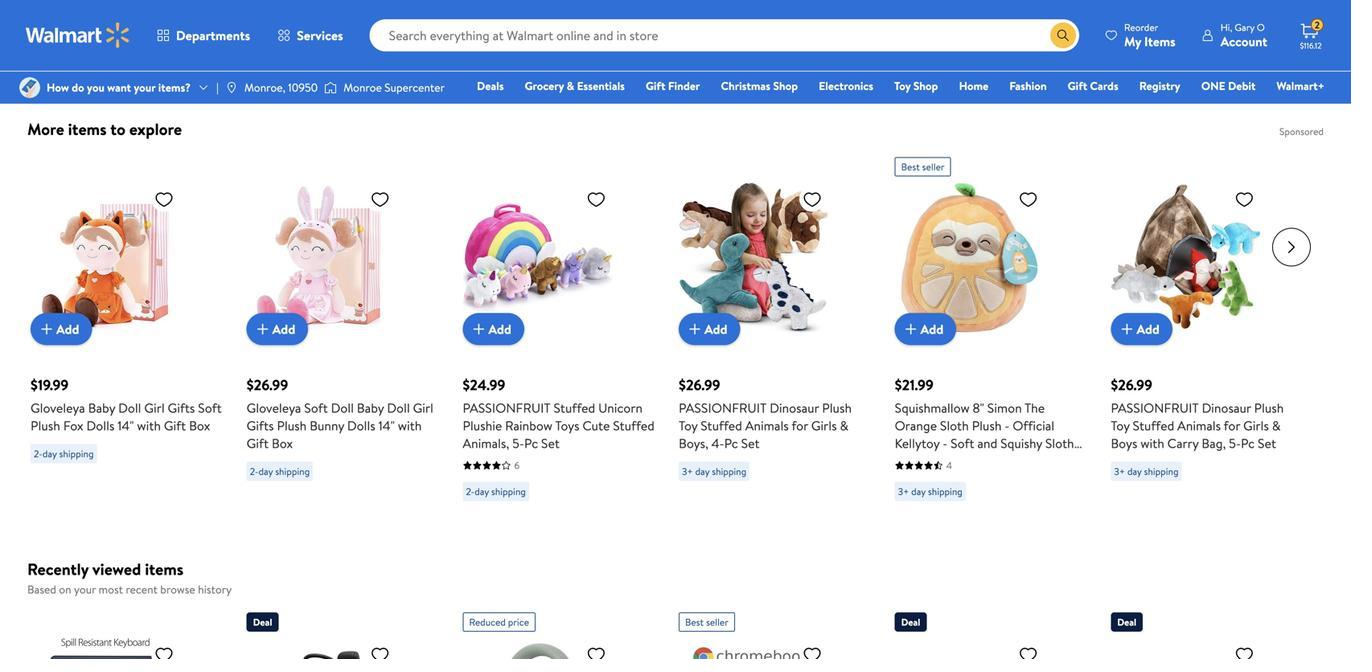 Task type: vqa. For each thing, say whether or not it's contained in the screenshot.


Task type: describe. For each thing, give the bounding box(es) containing it.
gift inside $26.99 gloveleya soft doll baby doll girl gifts plush bunny dolls 14" with gift box
[[247, 435, 269, 452]]

reduced
[[469, 616, 506, 629]]

5 add from the left
[[921, 320, 944, 338]]

official
[[1013, 417, 1055, 435]]

recently viewed items based on your most recent browse history
[[27, 558, 232, 598]]

electronics link
[[812, 77, 881, 95]]

& for $26.99 passionfruit dinosaur plush toy stuffed animals for girls & boys, 4-pc set
[[840, 417, 849, 435]]

how do you want your items?
[[47, 80, 191, 95]]

baby inside $19.99 gloveleya baby doll girl gifts soft plush fox dolls 14" with gift box
[[88, 399, 115, 417]]

monroe, 10950
[[244, 80, 318, 95]]

boys
[[1111, 435, 1138, 452]]

add to cart image for passionfruit dinosaur plush toy stuffed animals for girls & boys with carry bag, 5-pc set image
[[1118, 320, 1137, 339]]

price
[[508, 616, 529, 629]]

cards
[[1090, 78, 1119, 94]]

shop for christmas shop
[[773, 78, 798, 94]]

deal for playstation 5 disc console slim - marvel's spider-man 2 bundle image
[[1118, 616, 1137, 629]]

ad disclaimer and feedback image
[[1311, 85, 1324, 98]]

3+ day shipping for $26.99 passionfruit dinosaur plush toy stuffed animals for girls & boys, 4-pc set
[[682, 465, 747, 479]]

gift finder
[[646, 78, 700, 94]]

pc inside $26.99 passionfruit dinosaur plush toy stuffed animals for girls & boys with carry bag, 5-pc set
[[1241, 435, 1255, 452]]

5- inside $24.99 passionfruit stuffed unicorn plushie rainbow toys cute stuffed animals, 5-pc set
[[512, 435, 524, 452]]

passionfruit dinosaur plush toy stuffed animals for girls & boys, 4-pc set image
[[679, 183, 828, 333]]

gifts inside $26.99 gloveleya soft doll baby doll girl gifts plush bunny dolls 14" with gift box
[[247, 417, 274, 435]]

add to favorites list, gloveleya soft doll baby doll girl gifts plush bunny dolls 14" with gift box image
[[371, 189, 390, 210]]

history
[[198, 582, 232, 598]]

add to favorites list, gloveleya baby doll girl gifts soft plush fox dolls 14" with gift box image
[[154, 189, 174, 210]]

boys,
[[679, 435, 709, 452]]

5 add button from the left
[[895, 313, 957, 345]]

toys
[[555, 417, 580, 435]]

shipping for $26.99 passionfruit dinosaur plush toy stuffed animals for girls & boys, 4-pc set
[[712, 465, 747, 479]]

set inside $26.99 passionfruit dinosaur plush toy stuffed animals for girls & boys with carry bag, 5-pc set
[[1258, 435, 1277, 452]]

$26.99 gloveleya soft doll baby doll girl gifts plush bunny dolls 14" with gift box
[[247, 375, 433, 452]]

reorder my items
[[1124, 21, 1176, 50]]

one debit
[[1201, 78, 1256, 94]]

4
[[946, 459, 952, 473]]

gift cards link
[[1061, 77, 1126, 95]]

bag,
[[1202, 435, 1226, 452]]

christmas shop link
[[714, 77, 805, 95]]

shipping for $26.99 gloveleya soft doll baby doll girl gifts plush bunny dolls 14" with gift box
[[275, 465, 310, 479]]

Walmart Site-Wide search field
[[370, 19, 1079, 51]]

soft inside $19.99 gloveleya baby doll girl gifts soft plush fox dolls 14" with gift box
[[198, 399, 222, 417]]

gifts inside $19.99 gloveleya baby doll girl gifts soft plush fox dolls 14" with gift box
[[168, 399, 195, 417]]

- left great
[[1002, 452, 1007, 470]]

2
[[1315, 18, 1320, 32]]

product group containing reduced price
[[463, 606, 643, 660]]

add button for $26.99 passionfruit dinosaur plush toy stuffed animals for girls & boys, 4-pc set
[[679, 313, 740, 345]]

want
[[107, 80, 131, 95]]

account
[[1221, 33, 1268, 50]]

hi,
[[1221, 21, 1233, 34]]

$21.99
[[895, 375, 934, 395]]

viewed
[[92, 558, 141, 581]]

passionfruit for $24.99 passionfruit stuffed unicorn plushie rainbow toys cute stuffed animals, 5-pc set
[[463, 399, 551, 417]]

|
[[216, 80, 219, 95]]

& for $26.99 passionfruit dinosaur plush toy stuffed animals for girls & boys with carry bag, 5-pc set
[[1272, 417, 1281, 435]]

my
[[1124, 33, 1141, 50]]

0 horizontal spatial items
[[68, 118, 107, 140]]

do
[[72, 80, 84, 95]]

recent
[[126, 582, 158, 598]]

14" inside $19.99 gloveleya baby doll girl gifts soft plush fox dolls 14" with gift box
[[118, 417, 134, 435]]

unicorn
[[598, 399, 643, 417]]

monroe
[[344, 80, 382, 95]]

fashion link
[[1002, 77, 1054, 95]]

recently
[[27, 558, 89, 581]]

add to favorites list, squishmallow 8" simon the orange sloth plush - official kellytoy - soft and squishy sloth stuffed animal toy - great gift for kids image
[[1019, 189, 1038, 210]]

$24.99 passionfruit stuffed unicorn plushie rainbow toys cute stuffed animals, 5-pc set
[[463, 375, 655, 452]]

your inside "recently viewed items based on your most recent browse history"
[[74, 582, 96, 598]]

gary
[[1235, 21, 1255, 34]]

3+ day shipping for $26.99 passionfruit dinosaur plush toy stuffed animals for girls & boys with carry bag, 5-pc set
[[1114, 465, 1179, 479]]

kids
[[895, 470, 918, 488]]

squishy
[[1001, 435, 1042, 452]]

3 doll from the left
[[387, 399, 410, 417]]

add to cart image for $26.99 passionfruit dinosaur plush toy stuffed animals for girls & boys, 4-pc set
[[685, 320, 705, 339]]

more
[[27, 118, 64, 140]]

product group containing $19.99
[[31, 151, 224, 508]]

add button for $19.99 gloveleya baby doll girl gifts soft plush fox dolls 14" with gift box
[[31, 313, 92, 345]]

deal for funtok licensed chevrolet silverado 12v kids electric powered ride on toy car with remote control & music player, black image
[[253, 616, 272, 629]]

explore
[[129, 118, 182, 140]]

gift inside gift finder link
[[646, 78, 666, 94]]

plushie
[[463, 417, 502, 435]]

seller for 'product' 'group' containing best seller
[[706, 616, 729, 629]]

$26.99 passionfruit dinosaur plush toy stuffed animals for girls & boys with carry bag, 5-pc set
[[1111, 375, 1284, 452]]

2- for $19.99
[[34, 447, 42, 461]]

more items to explore
[[27, 118, 182, 140]]

home link
[[952, 77, 996, 95]]

box inside $26.99 gloveleya soft doll baby doll girl gifts plush bunny dolls 14" with gift box
[[272, 435, 293, 452]]

based
[[27, 582, 56, 598]]

walmart+ link
[[1270, 77, 1332, 95]]

reduced price
[[469, 616, 529, 629]]

dinosaur for $26.99 passionfruit dinosaur plush toy stuffed animals for girls & boys with carry bag, 5-pc set
[[1202, 399, 1251, 417]]

product group containing $21.99
[[895, 151, 1089, 508]]

monroe,
[[244, 80, 285, 95]]

add for $26.99 passionfruit dinosaur plush toy stuffed animals for girls & boys, 4-pc set
[[705, 320, 728, 338]]

- up 4
[[943, 435, 948, 452]]

passionfruit dinosaur plush toy stuffed animals for girls & boys with carry bag, 5-pc set image
[[1111, 183, 1261, 333]]

toy inside $21.99 squishmallow 8" simon the orange sloth plush - official kellytoy - soft and squishy sloth stuffed animal toy - great gift for kids
[[981, 452, 999, 470]]

dolls inside $19.99 gloveleya baby doll girl gifts soft plush fox dolls 14" with gift box
[[86, 417, 115, 435]]

grocery & essentials
[[525, 78, 625, 94]]

srhythm nicecomfort 95 hybrid noise cancelling headphones,wireless bluetooth headset with transparency mode,hd sound image
[[463, 639, 612, 660]]

reorder
[[1124, 21, 1159, 34]]

doll for $26.99
[[331, 399, 354, 417]]

kellytoy
[[895, 435, 940, 452]]

3+ inside 'product' 'group'
[[898, 485, 909, 499]]

2-day shipping for $19.99
[[34, 447, 94, 461]]

best for 'product' 'group' containing best seller
[[685, 616, 704, 629]]

christmas shop
[[721, 78, 798, 94]]

animals for $26.99 passionfruit dinosaur plush toy stuffed animals for girls & boys, 4-pc set
[[745, 417, 789, 435]]

one debit link
[[1194, 77, 1263, 95]]

3+ for $26.99 passionfruit dinosaur plush toy stuffed animals for girls & boys with carry bag, 5-pc set
[[1114, 465, 1125, 479]]

gift cards
[[1068, 78, 1119, 94]]

and
[[978, 435, 998, 452]]

$21.99 squishmallow 8" simon the orange sloth plush - official kellytoy - soft and squishy sloth stuffed animal toy - great gift for kids
[[895, 375, 1087, 488]]

great
[[1010, 452, 1042, 470]]

pc inside $26.99 passionfruit dinosaur plush toy stuffed animals for girls & boys, 4-pc set
[[724, 435, 738, 452]]

gift inside $19.99 gloveleya baby doll girl gifts soft plush fox dolls 14" with gift box
[[164, 417, 186, 435]]

services button
[[264, 16, 357, 55]]

grocery
[[525, 78, 564, 94]]

christmas
[[721, 78, 771, 94]]

stuffed inside $26.99 passionfruit dinosaur plush toy stuffed animals for girls & boys, 4-pc set
[[701, 417, 742, 435]]

home
[[959, 78, 989, 94]]

toy shop link
[[887, 77, 946, 95]]

add to favorites list, playstation 5 disc console slim - marvel's spider-man 2 bundle image
[[1235, 645, 1254, 660]]

3 add to cart image from the left
[[469, 320, 489, 339]]

1 horizontal spatial sloth
[[1046, 435, 1074, 452]]

services
[[297, 27, 343, 44]]

you
[[87, 80, 104, 95]]

add to cart image for squishmallow 8" simon the orange sloth plush - official kellytoy - soft and squishy sloth stuffed animal toy - great gift for kids image
[[901, 320, 921, 339]]

$26.99 passionfruit dinosaur plush toy stuffed animals for girls & boys, 4-pc set
[[679, 375, 852, 452]]

4-
[[712, 435, 724, 452]]

grocery & essentials link
[[518, 77, 632, 95]]

girls for $26.99 passionfruit dinosaur plush toy stuffed animals for girls & boys with carry bag, 5-pc set
[[1244, 417, 1269, 435]]

with for $26.99
[[1141, 435, 1165, 452]]

1 horizontal spatial 3+ day shipping
[[898, 485, 963, 499]]

add to favorites list, srhythm nicecomfort 95 hybrid noise cancelling headphones,wireless bluetooth headset with transparency mode,hd sound image
[[587, 645, 606, 660]]

add to favorites list, hp chromebook 11 g5 ee intel celeron 1.6ghz 4gb 16gb chromeos - scratch and dent - scratch & dent image
[[803, 645, 822, 660]]

plush inside $26.99 gloveleya soft doll baby doll girl gifts plush bunny dolls 14" with gift box
[[277, 417, 307, 435]]

squishmallow
[[895, 399, 970, 417]]

add to favorites list, restored apple macbook pro 13.3-inch core i5 2.7ghz 8gb ram mac os 256gb ssd bundle: black case, wireless mouse, bluetooth/wireless airbuds by certified 2 day express (refurbished) image
[[1019, 645, 1038, 660]]

playstation 5 disc console slim - marvel's spider-man 2 bundle image
[[1111, 639, 1261, 660]]

on
[[59, 582, 71, 598]]

items
[[1145, 33, 1176, 50]]

day for $26.99 passionfruit dinosaur plush toy stuffed animals for girls & boys with carry bag, 5-pc set
[[1128, 465, 1142, 479]]

add to favorites list, funtok licensed chevrolet silverado 12v kids electric powered ride on toy car with remote control & music player, black image
[[371, 645, 390, 660]]

debit
[[1228, 78, 1256, 94]]

day for $26.99 passionfruit dinosaur plush toy stuffed animals for girls & boys, 4-pc set
[[695, 465, 710, 479]]

dolls inside $26.99 gloveleya soft doll baby doll girl gifts plush bunny dolls 14" with gift box
[[347, 417, 375, 435]]

supercenter
[[385, 80, 445, 95]]

deal for restored apple macbook pro 13.3-inch core i5 2.7ghz 8gb ram mac os 256gb ssd bundle: black case, wireless mouse, bluetooth/wireless airbuds by certified 2 day express (refurbished) image
[[901, 616, 920, 629]]

product group containing $24.99
[[463, 151, 656, 508]]

gloveleya for $26.99
[[247, 399, 301, 417]]

orange
[[895, 417, 937, 435]]

registry link
[[1132, 77, 1188, 95]]

toy inside $26.99 passionfruit dinosaur plush toy stuffed animals for girls & boys, 4-pc set
[[679, 417, 698, 435]]

3 add from the left
[[489, 320, 511, 338]]

3 add button from the left
[[463, 313, 524, 345]]

best seller for 'product' 'group' containing best seller
[[685, 616, 729, 629]]

product group containing best seller
[[679, 606, 860, 660]]

plush inside $19.99 gloveleya baby doll girl gifts soft plush fox dolls 14" with gift box
[[31, 417, 60, 435]]

$26.99 for $26.99 gloveleya soft doll baby doll girl gifts plush bunny dolls 14" with gift box
[[247, 375, 288, 395]]

restored apple macbook pro 13.3-inch core i5 2.7ghz 8gb ram mac os 256gb ssd bundle: black case, wireless mouse, bluetooth/wireless airbuds by certified 2 day express (refurbished) image
[[895, 639, 1045, 660]]

browse
[[160, 582, 195, 598]]



Task type: locate. For each thing, give the bounding box(es) containing it.
add to cart image
[[901, 320, 921, 339], [1118, 320, 1137, 339]]

for for $26.99 passionfruit dinosaur plush toy stuffed animals for girls & boys, 4-pc set
[[792, 417, 808, 435]]

shipping down the 6
[[491, 485, 526, 499]]

0 horizontal spatial seller
[[706, 616, 729, 629]]

$26.99 inside $26.99 passionfruit dinosaur plush toy stuffed animals for girls & boys, 4-pc set
[[679, 375, 720, 395]]

6 add from the left
[[1137, 320, 1160, 338]]

add button for $26.99 passionfruit dinosaur plush toy stuffed animals for girls & boys with carry bag, 5-pc set
[[1111, 313, 1173, 345]]

0 horizontal spatial  image
[[19, 77, 40, 98]]

cute
[[583, 417, 610, 435]]

2-day shipping down the 6
[[466, 485, 526, 499]]

best
[[901, 160, 920, 174], [685, 616, 704, 629]]

$24.99
[[463, 375, 505, 395]]

2 horizontal spatial 2-
[[466, 485, 475, 499]]

set right 4-
[[741, 435, 760, 452]]

set right 'bag,'
[[1258, 435, 1277, 452]]

sponsored down ad disclaimer and feedback icon
[[1280, 125, 1324, 138]]

2- for $26.99
[[250, 465, 259, 479]]

add to cart image for $26.99 gloveleya soft doll baby doll girl gifts plush bunny dolls 14" with gift box
[[253, 320, 272, 339]]

toy right animal
[[981, 452, 999, 470]]

0 vertical spatial best
[[901, 160, 920, 174]]

3+ day shipping down 'boys' at right
[[1114, 465, 1179, 479]]

dinosaur inside $26.99 passionfruit dinosaur plush toy stuffed animals for girls & boys, 4-pc set
[[770, 399, 819, 417]]

2 5- from the left
[[1229, 435, 1241, 452]]

$116.12
[[1300, 40, 1322, 51]]

1 horizontal spatial set
[[741, 435, 760, 452]]

dolls right bunny
[[347, 417, 375, 435]]

animals,
[[463, 435, 509, 452]]

items up browse
[[145, 558, 183, 581]]

1 horizontal spatial for
[[1070, 452, 1087, 470]]

animal
[[940, 452, 978, 470]]

add button
[[31, 313, 92, 345], [247, 313, 308, 345], [463, 313, 524, 345], [679, 313, 740, 345], [895, 313, 957, 345], [1111, 313, 1173, 345]]

seller
[[922, 160, 945, 174], [706, 616, 729, 629]]

1 add from the left
[[56, 320, 79, 338]]

passionfruit for $26.99 passionfruit dinosaur plush toy stuffed animals for girls & boys, 4-pc set
[[679, 399, 767, 417]]

1 horizontal spatial with
[[398, 417, 422, 435]]

6 add button from the left
[[1111, 313, 1173, 345]]

toy shop
[[894, 78, 938, 94]]

1 $26.99 from the left
[[247, 375, 288, 395]]

2 passionfruit from the left
[[679, 399, 767, 417]]

1 horizontal spatial your
[[134, 80, 156, 95]]

search icon image
[[1057, 29, 1070, 42]]

dolls
[[86, 417, 115, 435], [347, 417, 375, 435]]

1 horizontal spatial doll
[[331, 399, 354, 417]]

animals right 'boys' at right
[[1178, 417, 1221, 435]]

pc inside $24.99 passionfruit stuffed unicorn plushie rainbow toys cute stuffed animals, 5-pc set
[[524, 435, 538, 452]]

passionfruit up carry
[[1111, 399, 1199, 417]]

2 horizontal spatial set
[[1258, 435, 1277, 452]]

0 horizontal spatial set
[[541, 435, 560, 452]]

add to favorites list, passionfruit stuffed unicorn plushie rainbow toys cute stuffed animals, 5-pc set image
[[587, 189, 606, 210]]

passionfruit stuffed unicorn plushie rainbow toys cute stuffed animals, 5-pc set image
[[463, 183, 612, 333]]

2 add from the left
[[272, 320, 295, 338]]

with right the fox on the left bottom of page
[[137, 417, 161, 435]]

with right 'boys' at right
[[1141, 435, 1165, 452]]

1 horizontal spatial &
[[840, 417, 849, 435]]

passionfruit for $26.99 passionfruit dinosaur plush toy stuffed animals for girls & boys with carry bag, 5-pc set
[[1111, 399, 1199, 417]]

plush inside $21.99 squishmallow 8" simon the orange sloth plush - official kellytoy - soft and squishy sloth stuffed animal toy - great gift for kids
[[972, 417, 1002, 435]]

1 pc from the left
[[524, 435, 538, 452]]

0 horizontal spatial best
[[685, 616, 704, 629]]

baby inside $26.99 gloveleya soft doll baby doll girl gifts plush bunny dolls 14" with gift box
[[357, 399, 384, 417]]

2 doll from the left
[[331, 399, 354, 417]]

0 horizontal spatial soft
[[198, 399, 222, 417]]

2 horizontal spatial doll
[[387, 399, 410, 417]]

0 vertical spatial seller
[[922, 160, 945, 174]]

0 horizontal spatial 3+ day shipping
[[682, 465, 747, 479]]

14" right bunny
[[379, 417, 395, 435]]

pc left toys
[[524, 435, 538, 452]]

0 horizontal spatial $26.99
[[247, 375, 288, 395]]

pc right boys, on the right of the page
[[724, 435, 738, 452]]

5-
[[512, 435, 524, 452], [1229, 435, 1241, 452]]

add to favorites list, asus chromebook c202sa-ys02, 1.60 ghz intel celeron, 4gb ddr3 ram, 16gb ssd hard drive, chrome, 11" screen (grade b used) image
[[154, 645, 174, 660]]

gift finder link
[[639, 77, 707, 95]]

& left 'orange'
[[840, 417, 849, 435]]

- left official
[[1005, 417, 1010, 435]]

passionfruit inside $26.99 passionfruit dinosaur plush toy stuffed animals for girls & boys with carry bag, 5-pc set
[[1111, 399, 1199, 417]]

animals
[[745, 417, 789, 435], [1178, 417, 1221, 435]]

seller for 'product' 'group' containing $21.99
[[922, 160, 945, 174]]

items left to
[[68, 118, 107, 140]]

8"
[[973, 399, 984, 417]]

with inside $26.99 passionfruit dinosaur plush toy stuffed animals for girls & boys with carry bag, 5-pc set
[[1141, 435, 1165, 452]]

2 horizontal spatial 2-day shipping
[[466, 485, 526, 499]]

3 $26.99 from the left
[[1111, 375, 1153, 395]]

1 horizontal spatial shop
[[914, 78, 938, 94]]

2 deal from the left
[[901, 616, 920, 629]]

day for $26.99 gloveleya soft doll baby doll girl gifts plush bunny dolls 14" with gift box
[[259, 465, 273, 479]]

1 horizontal spatial 14"
[[379, 417, 395, 435]]

animals inside $26.99 passionfruit dinosaur plush toy stuffed animals for girls & boys with carry bag, 5-pc set
[[1178, 417, 1221, 435]]

best for 'product' 'group' containing $21.99
[[901, 160, 920, 174]]

add to cart image for $19.99 gloveleya baby doll girl gifts soft plush fox dolls 14" with gift box
[[37, 320, 56, 339]]

0 horizontal spatial gifts
[[168, 399, 195, 417]]

stuffed inside $21.99 squishmallow 8" simon the orange sloth plush - official kellytoy - soft and squishy sloth stuffed animal toy - great gift for kids
[[895, 452, 937, 470]]

carry
[[1168, 435, 1199, 452]]

2 horizontal spatial &
[[1272, 417, 1281, 435]]

2 pc from the left
[[724, 435, 738, 452]]

2 $26.99 from the left
[[679, 375, 720, 395]]

3+ down 'boys' at right
[[1114, 465, 1125, 479]]

1 horizontal spatial dolls
[[347, 417, 375, 435]]

deals link
[[470, 77, 511, 95]]

2 horizontal spatial passionfruit
[[1111, 399, 1199, 417]]

2 add to cart image from the left
[[253, 320, 272, 339]]

add for $19.99 gloveleya baby doll girl gifts soft plush fox dolls 14" with gift box
[[56, 320, 79, 338]]

with inside $26.99 gloveleya soft doll baby doll girl gifts plush bunny dolls 14" with gift box
[[398, 417, 422, 435]]

for
[[792, 417, 808, 435], [1224, 417, 1240, 435], [1070, 452, 1087, 470]]

1 horizontal spatial add to cart image
[[1118, 320, 1137, 339]]

stuffed inside $26.99 passionfruit dinosaur plush toy stuffed animals for girls & boys with carry bag, 5-pc set
[[1133, 417, 1175, 435]]

1 horizontal spatial dinosaur
[[1202, 399, 1251, 417]]

1 horizontal spatial best seller
[[901, 160, 945, 174]]

0 horizontal spatial baby
[[88, 399, 115, 417]]

squishmallow 8" simon the orange sloth plush - official kellytoy - soft and squishy sloth stuffed animal toy - great gift for kids image
[[895, 183, 1045, 333]]

2 horizontal spatial with
[[1141, 435, 1165, 452]]

pc right 'bag,'
[[1241, 435, 1255, 452]]

next slide for more items to explore list image
[[1272, 228, 1311, 267]]

4 add button from the left
[[679, 313, 740, 345]]

0 vertical spatial best seller
[[901, 160, 945, 174]]

2 add to cart image from the left
[[1118, 320, 1137, 339]]

14" inside $26.99 gloveleya soft doll baby doll girl gifts plush bunny dolls 14" with gift box
[[379, 417, 395, 435]]

0 horizontal spatial sloth
[[940, 417, 969, 435]]

dinosaur inside $26.99 passionfruit dinosaur plush toy stuffed animals for girls & boys with carry bag, 5-pc set
[[1202, 399, 1251, 417]]

2 girls from the left
[[1244, 417, 1269, 435]]

$26.99 for $26.99 passionfruit dinosaur plush toy stuffed animals for girls & boys, 4-pc set
[[679, 375, 720, 395]]

0 horizontal spatial girls
[[811, 417, 837, 435]]

1 girl from the left
[[144, 399, 165, 417]]

$26.99 inside $26.99 gloveleya soft doll baby doll girl gifts plush bunny dolls 14" with gift box
[[247, 375, 288, 395]]

2 horizontal spatial deal
[[1118, 616, 1137, 629]]

how
[[47, 80, 69, 95]]

best seller for 'product' 'group' containing $21.99
[[901, 160, 945, 174]]

sponsored left ad disclaimer and feedback icon
[[1264, 85, 1308, 99]]

doll for $19.99
[[118, 399, 141, 417]]

passionfruit inside $26.99 passionfruit dinosaur plush toy stuffed animals for girls & boys, 4-pc set
[[679, 399, 767, 417]]

0 horizontal spatial 5-
[[512, 435, 524, 452]]

sloth left 8"
[[940, 417, 969, 435]]

gloveleya for $19.99
[[31, 399, 85, 417]]

1 girls from the left
[[811, 417, 837, 435]]

1 dolls from the left
[[86, 417, 115, 435]]

o
[[1257, 21, 1265, 34]]

1 horizontal spatial pc
[[724, 435, 738, 452]]

soft inside $21.99 squishmallow 8" simon the orange sloth plush - official kellytoy - soft and squishy sloth stuffed animal toy - great gift for kids
[[951, 435, 975, 452]]

add for $26.99 gloveleya soft doll baby doll girl gifts plush bunny dolls 14" with gift box
[[272, 320, 295, 338]]

items?
[[158, 80, 191, 95]]

shop right "christmas"
[[773, 78, 798, 94]]

 image for monroe supercenter
[[324, 80, 337, 96]]

passionfruit up 4-
[[679, 399, 767, 417]]

walmart+
[[1277, 78, 1325, 94]]

most
[[99, 582, 123, 598]]

sloth
[[940, 417, 969, 435], [1046, 435, 1074, 452]]

add to favorites list, passionfruit dinosaur plush toy stuffed animals for girls & boys, 4-pc set image
[[803, 189, 822, 210]]

with left plushie
[[398, 417, 422, 435]]

fashion
[[1010, 78, 1047, 94]]

toy left 4-
[[679, 417, 698, 435]]

doll inside $19.99 gloveleya baby doll girl gifts soft plush fox dolls 14" with gift box
[[118, 399, 141, 417]]

day
[[42, 447, 57, 461], [259, 465, 273, 479], [695, 465, 710, 479], [1128, 465, 1142, 479], [475, 485, 489, 499], [911, 485, 926, 499]]

0 horizontal spatial your
[[74, 582, 96, 598]]

animals inside $26.99 passionfruit dinosaur plush toy stuffed animals for girls & boys, 4-pc set
[[745, 417, 789, 435]]

0 horizontal spatial doll
[[118, 399, 141, 417]]

14"
[[118, 417, 134, 435], [379, 417, 395, 435]]

baby right bunny
[[357, 399, 384, 417]]

deal up playstation 5 disc console slim - marvel's spider-man 2 bundle image
[[1118, 616, 1137, 629]]

2-day shipping for $26.99
[[250, 465, 310, 479]]

 image
[[225, 81, 238, 94]]

0 horizontal spatial gloveleya
[[31, 399, 85, 417]]

1 vertical spatial your
[[74, 582, 96, 598]]

4 add to cart image from the left
[[685, 320, 705, 339]]

deal up funtok licensed chevrolet silverado 12v kids electric powered ride on toy car with remote control & music player, black image
[[253, 616, 272, 629]]

for inside $21.99 squishmallow 8" simon the orange sloth plush - official kellytoy - soft and squishy sloth stuffed animal toy - great gift for kids
[[1070, 452, 1087, 470]]

1 gloveleya from the left
[[31, 399, 85, 417]]

add for $26.99 passionfruit dinosaur plush toy stuffed animals for girls & boys with carry bag, 5-pc set
[[1137, 320, 1160, 338]]

shipping for $26.99 passionfruit dinosaur plush toy stuffed animals for girls & boys with carry bag, 5-pc set
[[1144, 465, 1179, 479]]

0 horizontal spatial with
[[137, 417, 161, 435]]

gloveleya inside $26.99 gloveleya soft doll baby doll girl gifts plush bunny dolls 14" with gift box
[[247, 399, 301, 417]]

0 horizontal spatial add to cart image
[[901, 320, 921, 339]]

gloveleya baby doll girl gifts soft plush fox dolls 14" with gift box image
[[31, 183, 180, 333]]

1 horizontal spatial girls
[[1244, 417, 1269, 435]]

hi, gary o account
[[1221, 21, 1268, 50]]

& right 'bag,'
[[1272, 417, 1281, 435]]

1 dinosaur from the left
[[770, 399, 819, 417]]

departments button
[[143, 16, 264, 55]]

 image left how
[[19, 77, 40, 98]]

 image for how do you want your items?
[[19, 77, 40, 98]]

walmart image
[[26, 23, 130, 48]]

for inside $26.99 passionfruit dinosaur plush toy stuffed animals for girls & boys, 4-pc set
[[792, 417, 808, 435]]

0 vertical spatial your
[[134, 80, 156, 95]]

1 add button from the left
[[31, 313, 92, 345]]

deal up restored apple macbook pro 13.3-inch core i5 2.7ghz 8gb ram mac os 256gb ssd bundle: black case, wireless mouse, bluetooth/wireless airbuds by certified 2 day express (refurbished) image
[[901, 616, 920, 629]]

$26.99 for $26.99 passionfruit dinosaur plush toy stuffed animals for girls & boys with carry bag, 5-pc set
[[1111, 375, 1153, 395]]

girl inside $26.99 gloveleya soft doll baby doll girl gifts plush bunny dolls 14" with gift box
[[413, 399, 433, 417]]

3 pc from the left
[[1241, 435, 1255, 452]]

2 animals from the left
[[1178, 417, 1221, 435]]

toy left carry
[[1111, 417, 1130, 435]]

passionfruit inside $24.99 passionfruit stuffed unicorn plushie rainbow toys cute stuffed animals, 5-pc set
[[463, 399, 551, 417]]

1 horizontal spatial baby
[[357, 399, 384, 417]]

shipping down the fox on the left bottom of page
[[59, 447, 94, 461]]

shipping down carry
[[1144, 465, 1179, 479]]

1 horizontal spatial gifts
[[247, 417, 274, 435]]

1 add to cart image from the left
[[37, 320, 56, 339]]

set inside $26.99 passionfruit dinosaur plush toy stuffed animals for girls & boys, 4-pc set
[[741, 435, 760, 452]]

1 horizontal spatial seller
[[922, 160, 945, 174]]

3+ for $26.99 passionfruit dinosaur plush toy stuffed animals for girls & boys, 4-pc set
[[682, 465, 693, 479]]

registry
[[1140, 78, 1181, 94]]

1 set from the left
[[541, 435, 560, 452]]

shipping for $19.99 gloveleya baby doll girl gifts soft plush fox dolls 14" with gift box
[[59, 447, 94, 461]]

hp chromebook 11 g5 ee intel celeron 1.6ghz 4gb 16gb chromeos - scratch and dent - scratch & dent image
[[679, 639, 828, 660]]

set left cute
[[541, 435, 560, 452]]

sloth right great
[[1046, 435, 1074, 452]]

0 horizontal spatial shop
[[773, 78, 798, 94]]

Search search field
[[370, 19, 1079, 51]]

0 horizontal spatial 3+
[[682, 465, 693, 479]]

shipping down bunny
[[275, 465, 310, 479]]

rainbow
[[505, 417, 553, 435]]

essentials
[[577, 78, 625, 94]]

2 dinosaur from the left
[[1202, 399, 1251, 417]]

1 horizontal spatial passionfruit
[[679, 399, 767, 417]]

with for $19.99
[[137, 417, 161, 435]]

finder
[[668, 78, 700, 94]]

box
[[189, 417, 210, 435], [272, 435, 293, 452]]

dolls right the fox on the left bottom of page
[[86, 417, 115, 435]]

1 14" from the left
[[118, 417, 134, 435]]

electronics
[[819, 78, 874, 94]]

5- right 'bag,'
[[1229, 435, 1241, 452]]

1 animals from the left
[[745, 417, 789, 435]]

-
[[1005, 417, 1010, 435], [943, 435, 948, 452], [1002, 452, 1007, 470]]

2 dolls from the left
[[347, 417, 375, 435]]

2 horizontal spatial for
[[1224, 417, 1240, 435]]

to
[[110, 118, 125, 140]]

14" right the fox on the left bottom of page
[[118, 417, 134, 435]]

1 horizontal spatial box
[[272, 435, 293, 452]]

gift
[[646, 78, 666, 94], [1068, 78, 1088, 94], [164, 417, 186, 435], [247, 435, 269, 452], [1045, 452, 1067, 470]]

3 passionfruit from the left
[[1111, 399, 1199, 417]]

0 horizontal spatial box
[[189, 417, 210, 435]]

2 shop from the left
[[914, 78, 938, 94]]

shop left home
[[914, 78, 938, 94]]

2-day shipping
[[34, 447, 94, 461], [250, 465, 310, 479], [466, 485, 526, 499]]

baby right the fox on the left bottom of page
[[88, 399, 115, 417]]

for for $26.99 passionfruit dinosaur plush toy stuffed animals for girls & boys with carry bag, 5-pc set
[[1224, 417, 1240, 435]]

0 horizontal spatial animals
[[745, 417, 789, 435]]

2 set from the left
[[741, 435, 760, 452]]

items
[[68, 118, 107, 140], [145, 558, 183, 581]]

shipping down 4
[[928, 485, 963, 499]]

1 vertical spatial items
[[145, 558, 183, 581]]

girls inside $26.99 passionfruit dinosaur plush toy stuffed animals for girls & boys with carry bag, 5-pc set
[[1244, 417, 1269, 435]]

box inside $19.99 gloveleya baby doll girl gifts soft plush fox dolls 14" with gift box
[[189, 417, 210, 435]]

fox
[[63, 417, 83, 435]]

one
[[1201, 78, 1226, 94]]

3+ day shipping down 4-
[[682, 465, 747, 479]]

0 horizontal spatial for
[[792, 417, 808, 435]]

1 baby from the left
[[88, 399, 115, 417]]

add
[[56, 320, 79, 338], [272, 320, 295, 338], [489, 320, 511, 338], [705, 320, 728, 338], [921, 320, 944, 338], [1137, 320, 1160, 338]]

3 set from the left
[[1258, 435, 1277, 452]]

plush inside $26.99 passionfruit dinosaur plush toy stuffed animals for girls & boys with carry bag, 5-pc set
[[1254, 399, 1284, 417]]

2-day shipping down the fox on the left bottom of page
[[34, 447, 94, 461]]

1 horizontal spatial 3+
[[898, 485, 909, 499]]

set
[[541, 435, 560, 452], [741, 435, 760, 452], [1258, 435, 1277, 452]]

girls
[[811, 417, 837, 435], [1244, 417, 1269, 435]]

gloveleya left bunny
[[247, 399, 301, 417]]

0 vertical spatial 2-day shipping
[[34, 447, 94, 461]]

1 horizontal spatial best
[[901, 160, 920, 174]]

5- inside $26.99 passionfruit dinosaur plush toy stuffed animals for girls & boys with carry bag, 5-pc set
[[1229, 435, 1241, 452]]

2 horizontal spatial 3+ day shipping
[[1114, 465, 1179, 479]]

day for $19.99 gloveleya baby doll girl gifts soft plush fox dolls 14" with gift box
[[42, 447, 57, 461]]

0 horizontal spatial 2-
[[34, 447, 42, 461]]

0 vertical spatial 2-
[[34, 447, 42, 461]]

 image
[[19, 77, 40, 98], [324, 80, 337, 96]]

for inside $26.99 passionfruit dinosaur plush toy stuffed animals for girls & boys with carry bag, 5-pc set
[[1224, 417, 1240, 435]]

2 baby from the left
[[357, 399, 384, 417]]

0 horizontal spatial dolls
[[86, 417, 115, 435]]

simon
[[988, 399, 1022, 417]]

toy inside $26.99 passionfruit dinosaur plush toy stuffed animals for girls & boys with carry bag, 5-pc set
[[1111, 417, 1130, 435]]

passionfruit down $24.99
[[463, 399, 551, 417]]

1 horizontal spatial animals
[[1178, 417, 1221, 435]]

gift inside gift cards link
[[1068, 78, 1088, 94]]

1 vertical spatial 2-day shipping
[[250, 465, 310, 479]]

4 add from the left
[[705, 320, 728, 338]]

the
[[1025, 399, 1045, 417]]

0 horizontal spatial passionfruit
[[463, 399, 551, 417]]

set inside $24.99 passionfruit stuffed unicorn plushie rainbow toys cute stuffed animals, 5-pc set
[[541, 435, 560, 452]]

2 vertical spatial 2-day shipping
[[466, 485, 526, 499]]

0 horizontal spatial pc
[[524, 435, 538, 452]]

1 shop from the left
[[773, 78, 798, 94]]

3+ day shipping
[[682, 465, 747, 479], [1114, 465, 1179, 479], [898, 485, 963, 499]]

gloveleya down $19.99
[[31, 399, 85, 417]]

1 horizontal spatial 2-day shipping
[[250, 465, 310, 479]]

2 gloveleya from the left
[[247, 399, 301, 417]]

your right 'on'
[[74, 582, 96, 598]]

1 vertical spatial best seller
[[685, 616, 729, 629]]

1 horizontal spatial deal
[[901, 616, 920, 629]]

0 vertical spatial items
[[68, 118, 107, 140]]

5- up the 6
[[512, 435, 524, 452]]

asus chromebook c202sa-ys02, 1.60 ghz intel celeron, 4gb ddr3 ram, 16gb ssd hard drive, chrome, 11" screen (grade b used) image
[[31, 639, 180, 660]]

1 vertical spatial seller
[[706, 616, 729, 629]]

1 deal from the left
[[253, 616, 272, 629]]

1 vertical spatial 2-
[[250, 465, 259, 479]]

0 horizontal spatial deal
[[253, 616, 272, 629]]

1 passionfruit from the left
[[463, 399, 551, 417]]

dinosaur for $26.99 passionfruit dinosaur plush toy stuffed animals for girls & boys, 4-pc set
[[770, 399, 819, 417]]

1 add to cart image from the left
[[901, 320, 921, 339]]

$19.99 gloveleya baby doll girl gifts soft plush fox dolls 14" with gift box
[[31, 375, 222, 435]]

1 horizontal spatial 2-
[[250, 465, 259, 479]]

with inside $19.99 gloveleya baby doll girl gifts soft plush fox dolls 14" with gift box
[[137, 417, 161, 435]]

1 horizontal spatial items
[[145, 558, 183, 581]]

animals right 4-
[[745, 417, 789, 435]]

1 horizontal spatial soft
[[304, 399, 328, 417]]

girls for $26.99 passionfruit dinosaur plush toy stuffed animals for girls & boys, 4-pc set
[[811, 417, 837, 435]]

2 horizontal spatial $26.99
[[1111, 375, 1153, 395]]

& inside $26.99 passionfruit dinosaur plush toy stuffed animals for girls & boys, 4-pc set
[[840, 417, 849, 435]]

add to cart image
[[37, 320, 56, 339], [253, 320, 272, 339], [469, 320, 489, 339], [685, 320, 705, 339]]

1 5- from the left
[[512, 435, 524, 452]]

2 girl from the left
[[413, 399, 433, 417]]

& inside $26.99 passionfruit dinosaur plush toy stuffed animals for girls & boys with carry bag, 5-pc set
[[1272, 417, 1281, 435]]

1 horizontal spatial gloveleya
[[247, 399, 301, 417]]

2 horizontal spatial soft
[[951, 435, 975, 452]]

1 horizontal spatial $26.99
[[679, 375, 720, 395]]

2 vertical spatial 2-
[[466, 485, 475, 499]]

product group
[[31, 151, 224, 508], [247, 151, 440, 508], [463, 151, 656, 508], [679, 151, 872, 508], [895, 151, 1089, 508], [1111, 151, 1305, 508], [247, 606, 427, 660], [463, 606, 643, 660], [679, 606, 860, 660], [895, 606, 1076, 660], [1111, 606, 1292, 660]]

1 horizontal spatial girl
[[413, 399, 433, 417]]

1 horizontal spatial  image
[[324, 80, 337, 96]]

0 horizontal spatial 2-day shipping
[[34, 447, 94, 461]]

1 vertical spatial sponsored
[[1280, 125, 1324, 138]]

girl inside $19.99 gloveleya baby doll girl gifts soft plush fox dolls 14" with gift box
[[144, 399, 165, 417]]

shipping down 4-
[[712, 465, 747, 479]]

$26.99 inside $26.99 passionfruit dinosaur plush toy stuffed animals for girls & boys with carry bag, 5-pc set
[[1111, 375, 1153, 395]]

doll
[[118, 399, 141, 417], [331, 399, 354, 417], [387, 399, 410, 417]]

departments
[[176, 27, 250, 44]]

6
[[514, 459, 520, 473]]

0 horizontal spatial dinosaur
[[770, 399, 819, 417]]

0 horizontal spatial 14"
[[118, 417, 134, 435]]

gloveleya inside $19.99 gloveleya baby doll girl gifts soft plush fox dolls 14" with gift box
[[31, 399, 85, 417]]

3+ down boys, on the right of the page
[[682, 465, 693, 479]]

girls inside $26.99 passionfruit dinosaur plush toy stuffed animals for girls & boys, 4-pc set
[[811, 417, 837, 435]]

soft inside $26.99 gloveleya soft doll baby doll girl gifts plush bunny dolls 14" with gift box
[[304, 399, 328, 417]]

toy right electronics
[[894, 78, 911, 94]]

baby
[[88, 399, 115, 417], [357, 399, 384, 417]]

add button for $26.99 gloveleya soft doll baby doll girl gifts plush bunny dolls 14" with gift box
[[247, 313, 308, 345]]

3 deal from the left
[[1118, 616, 1137, 629]]

dinosaur
[[770, 399, 819, 417], [1202, 399, 1251, 417]]

2 horizontal spatial pc
[[1241, 435, 1255, 452]]

1 vertical spatial best
[[685, 616, 704, 629]]

& right the grocery
[[567, 78, 574, 94]]

animals for $26.99 passionfruit dinosaur plush toy stuffed animals for girls & boys with carry bag, 5-pc set
[[1178, 417, 1221, 435]]

gloveleya soft doll baby doll girl gifts plush bunny dolls 14" with gift box image
[[247, 183, 396, 333]]

sponsored
[[1264, 85, 1308, 99], [1280, 125, 1324, 138]]

shop for toy shop
[[914, 78, 938, 94]]

add to favorites list, passionfruit dinosaur plush toy stuffed animals for girls & boys with carry bag, 5-pc set image
[[1235, 189, 1254, 210]]

 image right the 10950
[[324, 80, 337, 96]]

your right want
[[134, 80, 156, 95]]

2 add button from the left
[[247, 313, 308, 345]]

0 horizontal spatial girl
[[144, 399, 165, 417]]

3+ day shipping down 4
[[898, 485, 963, 499]]

2 14" from the left
[[379, 417, 395, 435]]

10950
[[288, 80, 318, 95]]

2 horizontal spatial 3+
[[1114, 465, 1125, 479]]

1 doll from the left
[[118, 399, 141, 417]]

0 horizontal spatial &
[[567, 78, 574, 94]]

items inside "recently viewed items based on your most recent browse history"
[[145, 558, 183, 581]]

3+ down 'kellytoy'
[[898, 485, 909, 499]]

gift inside $21.99 squishmallow 8" simon the orange sloth plush - official kellytoy - soft and squishy sloth stuffed animal toy - great gift for kids
[[1045, 452, 1067, 470]]

0 vertical spatial sponsored
[[1264, 85, 1308, 99]]

0 horizontal spatial best seller
[[685, 616, 729, 629]]

funtok licensed chevrolet silverado 12v kids electric powered ride on toy car with remote control & music player, black image
[[247, 639, 396, 660]]

plush inside $26.99 passionfruit dinosaur plush toy stuffed animals for girls & boys, 4-pc set
[[822, 399, 852, 417]]

1 horizontal spatial 5-
[[1229, 435, 1241, 452]]

2-day shipping down bunny
[[250, 465, 310, 479]]



